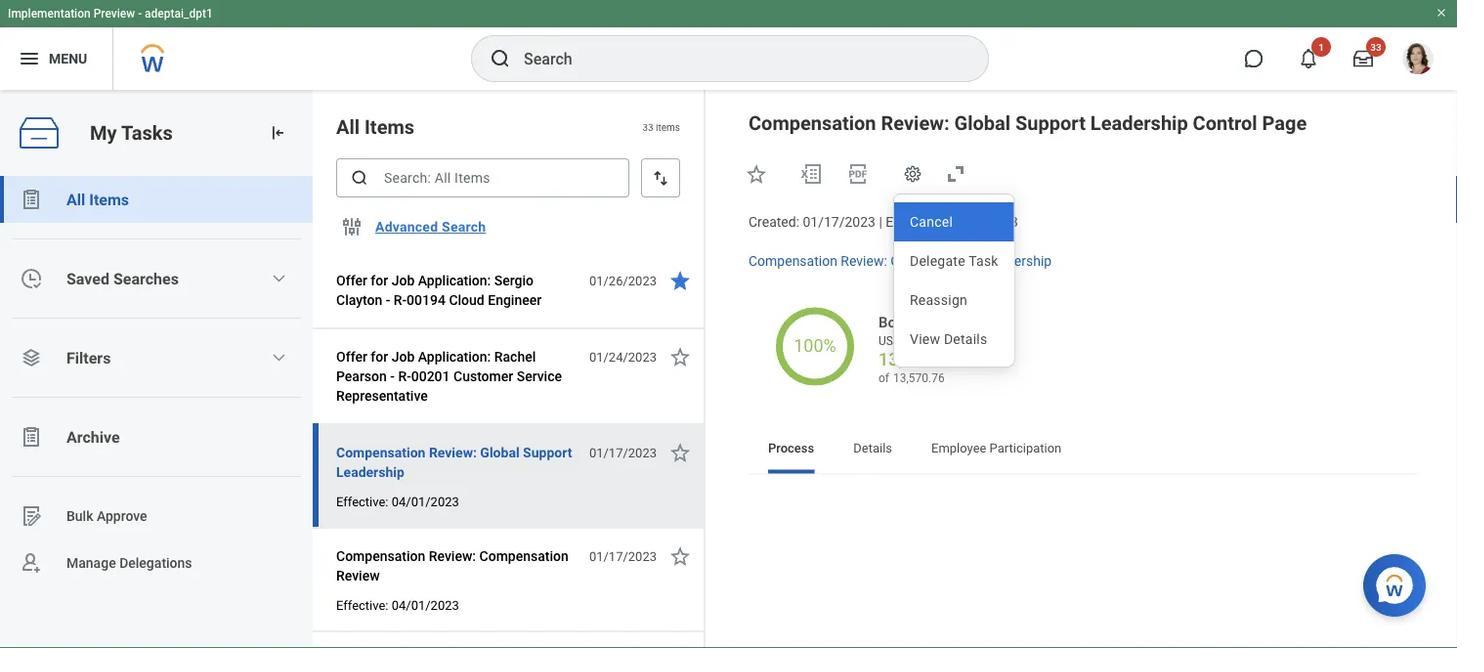 Task type: describe. For each thing, give the bounding box(es) containing it.
1 horizontal spatial list
[[769, 489, 1399, 648]]

review: down |
[[841, 253, 888, 269]]

star image for effective: 04/01/2023
[[669, 441, 692, 464]]

offer for job application: sergio clayton ‎- r-00194 cloud engineer button
[[336, 269, 579, 312]]

0 vertical spatial 04/01/2023
[[946, 214, 1019, 230]]

clayton
[[336, 292, 383, 308]]

33 for 33
[[1371, 41, 1382, 53]]

review
[[336, 568, 380, 584]]

engineer
[[488, 292, 542, 308]]

star image for 01/24/2023
[[669, 345, 692, 369]]

of
[[879, 371, 890, 385]]

archive
[[66, 428, 120, 446]]

export to excel image
[[800, 162, 823, 186]]

my tasks
[[90, 121, 173, 144]]

all items inside button
[[66, 190, 129, 209]]

customer
[[454, 368, 514, 384]]

compensation review: compensation review
[[336, 548, 569, 584]]

job for 00201
[[392, 349, 415, 365]]

compensation review: global support leadership inside compensation review: global support leadership button
[[336, 444, 572, 480]]

clipboard image for archive
[[20, 425, 43, 449]]

04/01/2023 for support
[[392, 494, 459, 509]]

compensation review: global support leadership control page
[[749, 111, 1308, 134]]

bonus usd 13,570.61 of 13,570.76
[[879, 313, 958, 385]]

tasks
[[121, 121, 173, 144]]

1
[[1319, 41, 1325, 53]]

task
[[969, 253, 999, 269]]

process
[[769, 441, 815, 456]]

rachel
[[495, 349, 536, 365]]

searches
[[113, 269, 179, 288]]

tab list containing process
[[749, 427, 1419, 474]]

‎- for clayton
[[386, 292, 390, 308]]

employee participation
[[932, 441, 1062, 456]]

compensation review: global support leadership link
[[749, 249, 1052, 269]]

01/24/2023
[[590, 350, 657, 364]]

r- for 00201
[[398, 368, 411, 384]]

00194
[[407, 292, 446, 308]]

star image for effective: 04/01/2023
[[669, 545, 692, 568]]

sergio
[[495, 272, 534, 288]]

saved
[[66, 269, 109, 288]]

delegate
[[910, 253, 966, 269]]

effective: for compensation review: compensation review
[[336, 598, 389, 613]]

control
[[1194, 111, 1258, 134]]

view details button
[[895, 320, 1015, 359]]

notifications large image
[[1300, 49, 1319, 68]]

13,570.61
[[879, 349, 958, 370]]

filters button
[[0, 334, 313, 381]]

for for pearson
[[371, 349, 388, 365]]

star image for 01/26/2023
[[669, 269, 692, 292]]

view details
[[910, 331, 988, 347]]

advanced search
[[375, 219, 486, 235]]

offer for offer for job application: sergio clayton ‎- r-00194 cloud engineer
[[336, 272, 368, 288]]

preview
[[94, 7, 135, 21]]

clipboard image for all items
[[20, 188, 43, 211]]

sort image
[[651, 168, 671, 188]]

chevron down image for filters
[[271, 350, 287, 366]]

items inside all items button
[[89, 190, 129, 209]]

created: 01/17/2023 | effective: 04/01/2023
[[749, 214, 1019, 230]]

00201
[[411, 368, 450, 384]]

my tasks element
[[0, 90, 313, 648]]

0 vertical spatial leadership
[[1091, 111, 1189, 134]]

33 items
[[643, 121, 681, 133]]

reassign
[[910, 292, 968, 308]]

created:
[[749, 214, 800, 230]]

profile logan mcneil image
[[1403, 43, 1434, 78]]

items
[[656, 121, 681, 133]]

1 horizontal spatial leadership
[[985, 253, 1052, 269]]

delegate task button
[[895, 242, 1015, 281]]

01/17/2023 for compensation review: compensation review
[[590, 549, 657, 564]]

implementation
[[8, 7, 91, 21]]

bonus
[[879, 313, 921, 330]]

view
[[910, 331, 941, 347]]

implementation preview -   adeptai_dpt1
[[8, 7, 213, 21]]

support inside 'compensation review: global support leadership'
[[523, 444, 572, 461]]

bulk
[[66, 508, 93, 524]]

manage
[[66, 555, 116, 571]]

service
[[517, 368, 562, 384]]

1 group from the left
[[937, 489, 1084, 648]]

search
[[442, 219, 486, 235]]

list containing all items
[[0, 176, 313, 587]]

compensation review: global support leadership button
[[336, 441, 579, 484]]



Task type: vqa. For each thing, say whether or not it's contained in the screenshot.
BULK
yes



Task type: locate. For each thing, give the bounding box(es) containing it.
for for clayton
[[371, 272, 388, 288]]

details down the reassign button at the right
[[944, 331, 988, 347]]

0 vertical spatial clipboard image
[[20, 188, 43, 211]]

2 vertical spatial 01/17/2023
[[590, 549, 657, 564]]

application: up cloud in the left top of the page
[[418, 272, 491, 288]]

search image inside menu 'banner'
[[489, 47, 512, 70]]

1 horizontal spatial 33
[[1371, 41, 1382, 53]]

offer for offer for job application: rachel pearson ‎- r-00201 customer service representative
[[336, 349, 368, 365]]

justify image
[[18, 47, 41, 70]]

reassign button
[[895, 281, 1015, 320]]

star image
[[669, 269, 692, 292], [669, 545, 692, 568]]

1 vertical spatial 04/01/2023
[[392, 494, 459, 509]]

filters
[[66, 349, 111, 367]]

r- for 00194
[[394, 292, 407, 308]]

manage delegations
[[66, 555, 192, 571]]

clipboard image up clock check image
[[20, 188, 43, 211]]

1 vertical spatial effective: 04/01/2023
[[336, 598, 459, 613]]

1 vertical spatial offer
[[336, 349, 368, 365]]

r- up representative
[[398, 368, 411, 384]]

for inside offer for job application: sergio clayton ‎- r-00194 cloud engineer
[[371, 272, 388, 288]]

details
[[944, 331, 988, 347], [854, 441, 893, 456]]

33 left profile logan mcneil image
[[1371, 41, 1382, 53]]

r- inside offer for job application: rachel pearson ‎- r-00201 customer service representative
[[398, 368, 411, 384]]

archive button
[[0, 414, 313, 461]]

clipboard image
[[20, 188, 43, 211], [20, 425, 43, 449]]

2 offer from the top
[[336, 349, 368, 365]]

compensation review: global support leadership
[[749, 253, 1052, 269], [336, 444, 572, 480]]

‎- right the clayton
[[386, 292, 390, 308]]

1 vertical spatial compensation review: global support leadership
[[336, 444, 572, 480]]

1 vertical spatial ‎-
[[390, 368, 395, 384]]

2 vertical spatial leadership
[[336, 464, 405, 480]]

usd
[[879, 334, 901, 348]]

participation
[[990, 441, 1062, 456]]

r-
[[394, 292, 407, 308], [398, 368, 411, 384]]

r- inside offer for job application: sergio clayton ‎- r-00194 cloud engineer
[[394, 292, 407, 308]]

0 vertical spatial items
[[365, 115, 415, 138]]

job up 00201
[[392, 349, 415, 365]]

2 vertical spatial effective:
[[336, 598, 389, 613]]

chevron down image
[[271, 271, 287, 287], [271, 350, 287, 366]]

global
[[955, 111, 1011, 134], [891, 253, 930, 269], [480, 444, 520, 461]]

2 vertical spatial star image
[[669, 441, 692, 464]]

1 horizontal spatial compensation review: global support leadership
[[749, 253, 1052, 269]]

manage delegations link
[[0, 540, 313, 587]]

offer for job application: rachel pearson ‎- r-00201 customer service representative button
[[336, 345, 579, 408]]

0 vertical spatial effective: 04/01/2023
[[336, 494, 459, 509]]

details inside button
[[944, 331, 988, 347]]

r- right the clayton
[[394, 292, 407, 308]]

0 vertical spatial compensation review: global support leadership
[[749, 253, 1052, 269]]

1 clipboard image from the top
[[20, 188, 43, 211]]

clipboard image inside all items button
[[20, 188, 43, 211]]

compensation
[[749, 111, 877, 134], [749, 253, 838, 269], [336, 444, 426, 461], [336, 548, 426, 564], [480, 548, 569, 564]]

0 horizontal spatial all items
[[66, 190, 129, 209]]

job inside offer for job application: sergio clayton ‎- r-00194 cloud engineer
[[392, 272, 415, 288]]

menu
[[49, 50, 87, 67]]

|
[[879, 214, 883, 230]]

33 left items
[[643, 121, 654, 133]]

1 horizontal spatial support
[[933, 253, 982, 269]]

0 vertical spatial global
[[955, 111, 1011, 134]]

view printable version (pdf) image
[[847, 162, 870, 186]]

effective: right |
[[886, 214, 943, 230]]

effective: up 'review'
[[336, 494, 389, 509]]

Search Workday  search field
[[524, 37, 948, 80]]

0 vertical spatial effective:
[[886, 214, 943, 230]]

offer inside offer for job application: sergio clayton ‎- r-00194 cloud engineer
[[336, 272, 368, 288]]

0 horizontal spatial global
[[480, 444, 520, 461]]

compensation review: global support leadership down created: 01/17/2023 | effective: 04/01/2023
[[749, 253, 1052, 269]]

0 horizontal spatial 33
[[643, 121, 654, 133]]

list
[[0, 176, 313, 587], [769, 489, 1399, 648]]

offer inside offer for job application: rachel pearson ‎- r-00201 customer service representative
[[336, 349, 368, 365]]

application: for cloud
[[418, 272, 491, 288]]

leadership left control
[[1091, 111, 1189, 134]]

transformation import image
[[268, 123, 287, 143]]

for
[[371, 272, 388, 288], [371, 349, 388, 365]]

0 vertical spatial details
[[944, 331, 988, 347]]

chevron down image for saved searches
[[271, 271, 287, 287]]

04/01/2023
[[946, 214, 1019, 230], [392, 494, 459, 509], [392, 598, 459, 613]]

my
[[90, 121, 117, 144]]

effective: down 'review'
[[336, 598, 389, 613]]

0 horizontal spatial all
[[66, 190, 85, 209]]

0 horizontal spatial support
[[523, 444, 572, 461]]

1 vertical spatial leadership
[[985, 253, 1052, 269]]

0 horizontal spatial leadership
[[336, 464, 405, 480]]

33 for 33 items
[[643, 121, 654, 133]]

for up the clayton
[[371, 272, 388, 288]]

star image
[[745, 162, 769, 186], [669, 345, 692, 369], [669, 441, 692, 464]]

items inside item list 'element'
[[365, 115, 415, 138]]

1 horizontal spatial all items
[[336, 115, 415, 138]]

1 vertical spatial star image
[[669, 545, 692, 568]]

33
[[1371, 41, 1382, 53], [643, 121, 654, 133]]

employee
[[932, 441, 987, 456]]

items
[[365, 115, 415, 138], [89, 190, 129, 209]]

01/17/2023 for compensation review: global support leadership
[[590, 445, 657, 460]]

2 horizontal spatial leadership
[[1091, 111, 1189, 134]]

1 vertical spatial support
[[933, 253, 982, 269]]

1 button
[[1288, 37, 1332, 80]]

1 vertical spatial items
[[89, 190, 129, 209]]

compensation inside 'compensation review: global support leadership'
[[336, 444, 426, 461]]

configure image
[[340, 215, 364, 239]]

0 vertical spatial offer
[[336, 272, 368, 288]]

0 vertical spatial ‎-
[[386, 292, 390, 308]]

application:
[[418, 272, 491, 288], [418, 349, 491, 365]]

bulk approve
[[66, 508, 147, 524]]

offer up pearson
[[336, 349, 368, 365]]

1 vertical spatial chevron down image
[[271, 350, 287, 366]]

1 vertical spatial global
[[891, 253, 930, 269]]

1 effective: 04/01/2023 from the top
[[336, 494, 459, 509]]

1 vertical spatial job
[[392, 349, 415, 365]]

review: up gear icon
[[882, 111, 950, 134]]

0 vertical spatial support
[[1016, 111, 1086, 134]]

1 horizontal spatial search image
[[489, 47, 512, 70]]

1 vertical spatial r-
[[398, 368, 411, 384]]

leadership down representative
[[336, 464, 405, 480]]

Search: All Items text field
[[336, 158, 630, 198]]

1 vertical spatial star image
[[669, 345, 692, 369]]

1 for from the top
[[371, 272, 388, 288]]

0 vertical spatial r-
[[394, 292, 407, 308]]

review:
[[882, 111, 950, 134], [841, 253, 888, 269], [429, 444, 477, 461], [429, 548, 476, 564]]

job up 00194
[[392, 272, 415, 288]]

representative
[[336, 388, 428, 404]]

approve
[[97, 508, 147, 524]]

offer for job application: sergio clayton ‎- r-00194 cloud engineer
[[336, 272, 542, 308]]

user plus image
[[20, 551, 43, 575]]

tab list
[[749, 427, 1419, 474]]

04/01/2023 down "compensation review: compensation review"
[[392, 598, 459, 613]]

33 button
[[1343, 37, 1387, 80]]

effective: 04/01/2023
[[336, 494, 459, 509], [336, 598, 459, 613]]

cancel button
[[895, 202, 1015, 242]]

0 horizontal spatial list
[[0, 176, 313, 587]]

global inside 'compensation review: global support leadership'
[[480, 444, 520, 461]]

-
[[138, 7, 142, 21]]

2 star image from the top
[[669, 545, 692, 568]]

global down 'customer'
[[480, 444, 520, 461]]

0 vertical spatial star image
[[745, 162, 769, 186]]

effective: 04/01/2023 down 'review'
[[336, 598, 459, 613]]

clock check image
[[20, 267, 43, 290]]

application: up 00201
[[418, 349, 491, 365]]

application: inside offer for job application: sergio clayton ‎- r-00194 cloud engineer
[[418, 272, 491, 288]]

effective:
[[886, 214, 943, 230], [336, 494, 389, 509], [336, 598, 389, 613]]

all
[[336, 115, 360, 138], [66, 190, 85, 209]]

pearson
[[336, 368, 387, 384]]

‎- inside offer for job application: rachel pearson ‎- r-00201 customer service representative
[[390, 368, 395, 384]]

global up fullscreen image
[[955, 111, 1011, 134]]

menu
[[895, 202, 1015, 359]]

compensation review: global support leadership down offer for job application: rachel pearson ‎- r-00201 customer service representative button
[[336, 444, 572, 480]]

0 horizontal spatial compensation review: global support leadership
[[336, 444, 572, 480]]

2 vertical spatial support
[[523, 444, 572, 461]]

clipboard image left archive
[[20, 425, 43, 449]]

2 job from the top
[[392, 349, 415, 365]]

0 vertical spatial search image
[[489, 47, 512, 70]]

saved searches
[[66, 269, 179, 288]]

item list element
[[313, 90, 706, 648]]

1 vertical spatial search image
[[350, 168, 370, 188]]

leadership
[[1091, 111, 1189, 134], [985, 253, 1052, 269], [336, 464, 405, 480]]

offer for job application: rachel pearson ‎- r-00201 customer service representative
[[336, 349, 562, 404]]

0 vertical spatial 33
[[1371, 41, 1382, 53]]

‎- up representative
[[390, 368, 395, 384]]

1 horizontal spatial all
[[336, 115, 360, 138]]

2 effective: 04/01/2023 from the top
[[336, 598, 459, 613]]

1 vertical spatial all
[[66, 190, 85, 209]]

inbox large image
[[1354, 49, 1374, 68]]

review: inside "compensation review: compensation review"
[[429, 548, 476, 564]]

2 clipboard image from the top
[[20, 425, 43, 449]]

all inside button
[[66, 190, 85, 209]]

0 vertical spatial chevron down image
[[271, 271, 287, 287]]

job inside offer for job application: rachel pearson ‎- r-00201 customer service representative
[[392, 349, 415, 365]]

compensation review: compensation review button
[[336, 545, 579, 588]]

‎- inside offer for job application: sergio clayton ‎- r-00194 cloud engineer
[[386, 292, 390, 308]]

1 vertical spatial details
[[854, 441, 893, 456]]

group
[[937, 489, 1084, 648], [1084, 489, 1231, 648]]

clipboard image inside archive button
[[20, 425, 43, 449]]

effective: 04/01/2023 for compensation review: compensation review
[[336, 598, 459, 613]]

leadership up the reassign button at the right
[[985, 253, 1052, 269]]

page
[[1263, 111, 1308, 134]]

1 vertical spatial application:
[[418, 349, 491, 365]]

2 application: from the top
[[418, 349, 491, 365]]

2 group from the left
[[1084, 489, 1231, 648]]

delegate task
[[910, 253, 999, 269]]

all items inside item list 'element'
[[336, 115, 415, 138]]

01/26/2023
[[590, 273, 657, 288]]

for inside offer for job application: rachel pearson ‎- r-00201 customer service representative
[[371, 349, 388, 365]]

01/17/2023
[[803, 214, 876, 230], [590, 445, 657, 460], [590, 549, 657, 564]]

04/01/2023 down compensation review: global support leadership button
[[392, 494, 459, 509]]

all up saved at the left of page
[[66, 190, 85, 209]]

cancel
[[910, 214, 953, 230]]

rename image
[[20, 505, 43, 528]]

1 horizontal spatial global
[[891, 253, 930, 269]]

0 vertical spatial 01/17/2023
[[803, 214, 876, 230]]

1 horizontal spatial items
[[365, 115, 415, 138]]

adeptai_dpt1
[[145, 7, 213, 21]]

1 chevron down image from the top
[[271, 271, 287, 287]]

13,570.76
[[894, 371, 945, 385]]

bulk approve link
[[0, 493, 313, 540]]

04/01/2023 up task
[[946, 214, 1019, 230]]

review: down compensation review: global support leadership button
[[429, 548, 476, 564]]

1 vertical spatial all items
[[66, 190, 129, 209]]

delegations
[[119, 555, 192, 571]]

1 vertical spatial 33
[[643, 121, 654, 133]]

advanced
[[375, 219, 438, 235]]

1 application: from the top
[[418, 272, 491, 288]]

1 vertical spatial effective:
[[336, 494, 389, 509]]

all items button
[[0, 176, 313, 223]]

effective: 04/01/2023 for compensation review: global support leadership
[[336, 494, 459, 509]]

details inside tab list
[[854, 441, 893, 456]]

review: inside 'compensation review: global support leadership'
[[429, 444, 477, 461]]

100%
[[794, 335, 837, 356]]

application: inside offer for job application: rachel pearson ‎- r-00201 customer service representative
[[418, 349, 491, 365]]

‎- for pearson
[[390, 368, 395, 384]]

perspective image
[[20, 346, 43, 370]]

for up pearson
[[371, 349, 388, 365]]

1 vertical spatial 01/17/2023
[[590, 445, 657, 460]]

gear image
[[904, 164, 923, 184]]

review: down offer for job application: rachel pearson ‎- r-00201 customer service representative button
[[429, 444, 477, 461]]

2 chevron down image from the top
[[271, 350, 287, 366]]

all items
[[336, 115, 415, 138], [66, 190, 129, 209]]

2 for from the top
[[371, 349, 388, 365]]

1 vertical spatial for
[[371, 349, 388, 365]]

leadership inside 'compensation review: global support leadership'
[[336, 464, 405, 480]]

effective: 04/01/2023 down compensation review: global support leadership button
[[336, 494, 459, 509]]

04/01/2023 for review
[[392, 598, 459, 613]]

0 vertical spatial for
[[371, 272, 388, 288]]

menu button
[[0, 27, 113, 90]]

0 horizontal spatial search image
[[350, 168, 370, 188]]

0 vertical spatial star image
[[669, 269, 692, 292]]

application: for customer
[[418, 349, 491, 365]]

support
[[1016, 111, 1086, 134], [933, 253, 982, 269], [523, 444, 572, 461]]

1 horizontal spatial details
[[944, 331, 988, 347]]

fullscreen image
[[945, 162, 968, 186]]

0 vertical spatial job
[[392, 272, 415, 288]]

33 inside item list 'element'
[[643, 121, 654, 133]]

offer up the clayton
[[336, 272, 368, 288]]

advanced search button
[[368, 207, 494, 246]]

2 horizontal spatial support
[[1016, 111, 1086, 134]]

all right 'transformation import' 'icon'
[[336, 115, 360, 138]]

2 vertical spatial 04/01/2023
[[392, 598, 459, 613]]

0 vertical spatial all
[[336, 115, 360, 138]]

1 star image from the top
[[669, 269, 692, 292]]

33 inside "button"
[[1371, 41, 1382, 53]]

1 job from the top
[[392, 272, 415, 288]]

1 offer from the top
[[336, 272, 368, 288]]

menu banner
[[0, 0, 1458, 90]]

all inside item list 'element'
[[336, 115, 360, 138]]

offer
[[336, 272, 368, 288], [336, 349, 368, 365]]

search image
[[489, 47, 512, 70], [350, 168, 370, 188]]

2 vertical spatial global
[[480, 444, 520, 461]]

0 vertical spatial all items
[[336, 115, 415, 138]]

effective: for compensation review: global support leadership
[[336, 494, 389, 509]]

close environment banner image
[[1436, 7, 1448, 19]]

2 horizontal spatial global
[[955, 111, 1011, 134]]

details down of
[[854, 441, 893, 456]]

0 horizontal spatial details
[[854, 441, 893, 456]]

job for 00194
[[392, 272, 415, 288]]

saved searches button
[[0, 255, 313, 302]]

search image inside item list 'element'
[[350, 168, 370, 188]]

‎-
[[386, 292, 390, 308], [390, 368, 395, 384]]

1 vertical spatial clipboard image
[[20, 425, 43, 449]]

0 horizontal spatial items
[[89, 190, 129, 209]]

global down cancel
[[891, 253, 930, 269]]

cloud
[[449, 292, 485, 308]]

menu containing cancel
[[895, 202, 1015, 359]]

0 vertical spatial application:
[[418, 272, 491, 288]]



